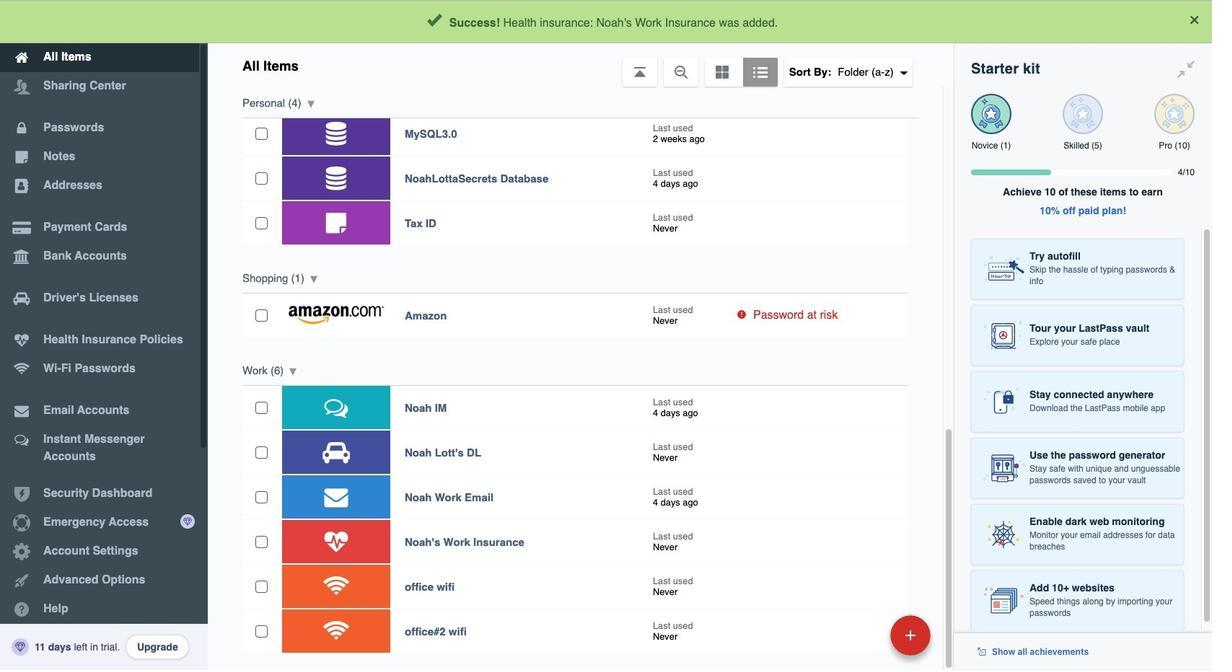 Task type: describe. For each thing, give the bounding box(es) containing it.
new item element
[[791, 615, 936, 656]]

main navigation navigation
[[0, 0, 208, 670]]



Task type: locate. For each thing, give the bounding box(es) containing it.
Search search field
[[342, 6, 919, 38]]

vault options navigation
[[208, 43, 954, 87]]

new item navigation
[[791, 611, 940, 670]]

alert
[[0, 0, 1212, 43]]

search my vault text field
[[342, 6, 919, 38]]



Task type: vqa. For each thing, say whether or not it's contained in the screenshot.
vault options navigation
yes



